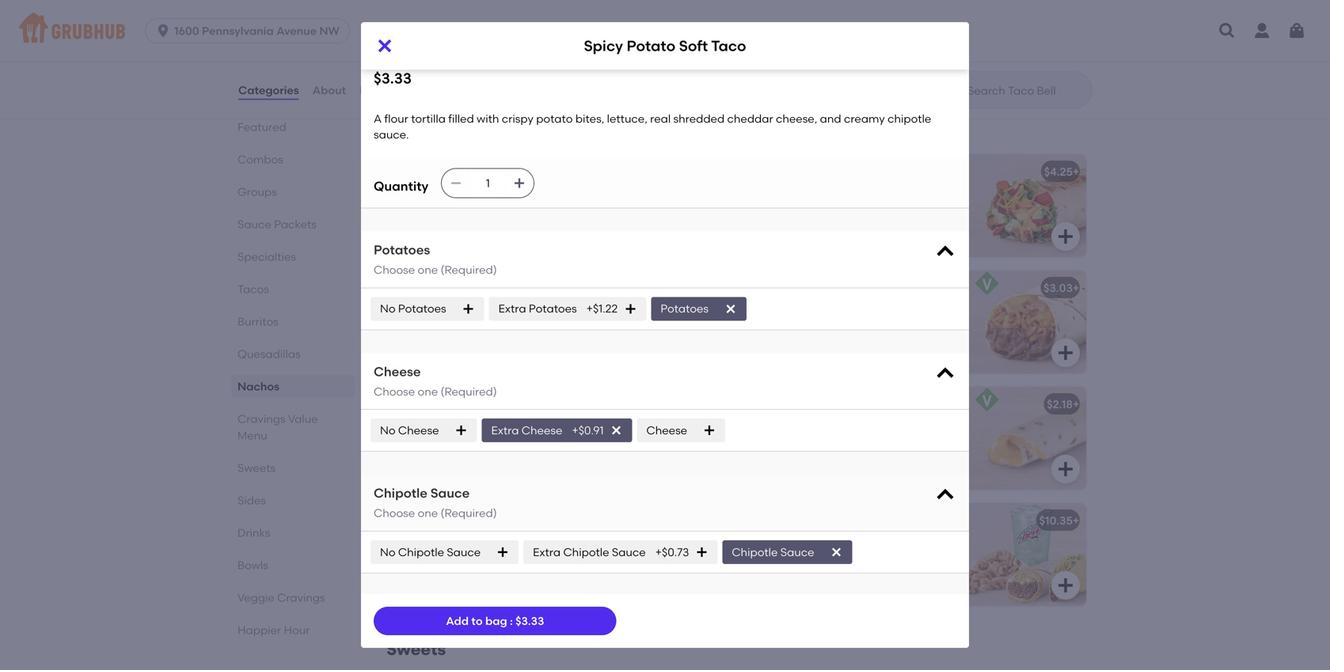 Task type: vqa. For each thing, say whether or not it's contained in the screenshot.
the top Cravings
yes



Task type: describe. For each thing, give the bounding box(es) containing it.
combos
[[238, 153, 283, 166]]

crispy,
[[399, 537, 436, 550]]

a down crunchy
[[815, 569, 823, 582]]

specialties
[[238, 250, 296, 264]]

sides
[[238, 494, 266, 508]]

chips inside a portion of crispy tortilla chips topped with warm nacho cheese sauce, refried beans, seasoned beef, ripe tomatoes and cool sour cream.
[[536, 14, 565, 27]]

nacho inside nacho chips with a side of warm nacho cheese sauce for dipping.
[[754, 14, 790, 27]]

cheese inside cheese choose one (required)
[[374, 364, 421, 380]]

1 horizontal spatial sweets
[[387, 640, 446, 660]]

0 horizontal spatial spicy
[[399, 165, 429, 178]]

veggie cravings
[[238, 592, 325, 605]]

classic combo
[[754, 514, 837, 528]]

quantity
[[374, 179, 429, 194]]

0 horizontal spatial beefy
[[399, 281, 430, 295]]

twists,
[[754, 569, 789, 582]]

cheesy roll up image
[[968, 387, 1087, 490]]

fiesta veggie burrito image
[[613, 387, 732, 490]]

crispy for $3.33
[[502, 112, 534, 125]]

chips and nacho cheese sauce image
[[968, 0, 1087, 84]]

about
[[313, 83, 346, 97]]

includes
[[754, 537, 799, 550]]

sugar.
[[505, 553, 538, 566]]

$2.18 for $2.18 +
[[1047, 398, 1073, 411]]

bean
[[797, 281, 825, 295]]

large
[[825, 569, 857, 582]]

roll
[[797, 398, 817, 411]]

shredded for spicy potato soft taco
[[536, 203, 588, 217]]

crunchy
[[795, 553, 841, 566]]

0 horizontal spatial cravings value menu
[[238, 413, 318, 443]]

0 horizontal spatial taco
[[496, 165, 522, 178]]

strips,
[[556, 320, 589, 333]]

0 vertical spatial spicy
[[584, 37, 623, 55]]

burrito right rice
[[878, 281, 915, 295]]

real for spicy potato soft taco
[[513, 203, 534, 217]]

$4.25 for cheesy roll up
[[690, 398, 718, 411]]

extra chipotle sauce
[[533, 546, 646, 559]]

0 vertical spatial soft
[[679, 37, 708, 55]]

chicken,
[[792, 187, 837, 201]]

a inside seasoned rice, seasoned beef, nacho cheese sauce, fiesta strips, three cheese blend, reduced fat sour cream wrapped in a warm tortilla.
[[530, 352, 537, 366]]

melt
[[433, 281, 456, 295]]

cream
[[426, 352, 464, 366]]

grilled chicken, fiesta strips, avocado ranch sauce, creamy chipotle sauce, lettuce, tomatoes, and real shredded cheddar cheese wrapped inside a warm flour tortilla.
[[754, 187, 947, 265]]

+ for beefy melt burrito
[[718, 281, 725, 295]]

0 horizontal spatial $3.33
[[374, 70, 412, 87]]

bowls
[[238, 559, 268, 573]]

potatoes choose one (required)
[[374, 242, 497, 277]]

one inside the chipotle sauce choose one (required)
[[418, 507, 438, 521]]

cheesy for cheesy bean and rice burrito
[[754, 281, 794, 295]]

creamy for spicy potato soft taco
[[516, 220, 557, 233]]

for
[[867, 30, 882, 43]]

up
[[820, 398, 836, 411]]

rice,
[[455, 304, 481, 317]]

1 horizontal spatial taco
[[711, 37, 747, 55]]

seasoned rice, seasoned beef, nacho cheese sauce, fiesta strips, three cheese blend, reduced fat sour cream wrapped in a warm tortilla.
[[399, 304, 589, 382]]

sour
[[527, 62, 550, 76]]

$4.25 + for cheesy bean and rice burrito
[[690, 281, 725, 295]]

a portion of crispy tortilla chips topped with warm nacho cheese sauce, refried beans, seasoned beef, ripe tomatoes and cool sour cream. button
[[390, 0, 732, 84]]

chipotle right sugar.
[[564, 546, 610, 559]]

blend,
[[476, 336, 510, 349]]

combo
[[796, 514, 837, 528]]

+ for cheesy bean and rice burrito
[[1073, 281, 1080, 295]]

+ for classic combo
[[1073, 514, 1080, 528]]

add to bag : $3.33
[[446, 615, 544, 628]]

choose inside the chipotle sauce choose one (required)
[[374, 507, 415, 521]]

extra cheese
[[491, 424, 563, 438]]

sauce. for $3.33
[[374, 128, 409, 142]]

and left rice
[[828, 281, 849, 295]]

seasoned
[[514, 46, 566, 60]]

0 vertical spatial menu
[[517, 117, 562, 137]]

nachos bellgrande® image
[[613, 0, 732, 84]]

ripe
[[399, 62, 420, 76]]

tortilla inside a portion of crispy tortilla chips topped with warm nacho cheese sauce, refried beans, seasoned beef, ripe tomatoes and cool sour cream.
[[499, 14, 534, 27]]

and up chicken,
[[820, 112, 842, 125]]

packets
[[274, 218, 317, 231]]

2 seasoned from the left
[[484, 304, 537, 317]]

cheese, for spicy potato soft taco
[[448, 220, 489, 233]]

topped
[[399, 30, 439, 43]]

0 vertical spatial potato
[[627, 37, 676, 55]]

corn
[[476, 537, 501, 550]]

sauce. for spicy potato soft taco
[[446, 236, 481, 249]]

1 horizontal spatial $3.33
[[516, 615, 544, 628]]

chipotle inside grilled chicken, fiesta strips, avocado ranch sauce, creamy chipotle sauce, lettuce, tomatoes, and real shredded cheddar cheese wrapped inside a warm flour tortilla.
[[754, 220, 798, 233]]

sauce packets
[[238, 218, 317, 231]]

with inside a portion of crispy tortilla chips topped with warm nacho cheese sauce, refried beans, seasoned beef, ripe tomatoes and cool sour cream.
[[441, 30, 464, 43]]

0 horizontal spatial menu
[[238, 429, 267, 443]]

1 vertical spatial spicy potato soft taco
[[399, 165, 522, 178]]

0 vertical spatial $4.25 +
[[1045, 165, 1080, 178]]

fiesta veggie burrito
[[399, 398, 512, 411]]

one for cheese
[[418, 385, 438, 399]]

0 horizontal spatial value
[[288, 413, 318, 426]]

and inside grilled chicken, fiesta strips, avocado ranch sauce, creamy chipotle sauce, lettuce, tomatoes, and real shredded cheddar cheese wrapped inside a warm flour tortilla.
[[754, 236, 775, 249]]

burrito for cheesy bean and rice burrito
[[459, 281, 496, 295]]

$3.03 +
[[1044, 281, 1080, 295]]

featured
[[238, 120, 287, 134]]

potatoes inside potatoes choose one (required)
[[374, 242, 430, 258]]

no potatoes
[[380, 302, 446, 316]]

cheesy roll up
[[754, 398, 836, 411]]

extra for cheese
[[491, 424, 519, 438]]

a for spicy potato soft taco
[[399, 187, 407, 201]]

Input item quantity number field
[[471, 169, 506, 198]]

nacho inside a portion of crispy tortilla chips topped with warm nacho cheese sauce, refried beans, seasoned beef, ripe tomatoes and cool sour cream.
[[500, 30, 534, 43]]

pennsylvania
[[202, 24, 274, 38]]

drinks
[[238, 527, 270, 540]]

side
[[859, 14, 881, 27]]

extra for potatoes
[[499, 302, 526, 316]]

a flour tortilla filled with crispy potato bites, lettuce, real shredded cheddar cheese, and creamy chipotle sauce. for $3.33
[[374, 112, 934, 142]]

choose for cheese
[[374, 385, 415, 399]]

creamy for $3.33
[[844, 112, 885, 125]]

$2.18 for $2.18
[[696, 514, 722, 528]]

shredded inside grilled chicken, fiesta strips, avocado ranch sauce, creamy chipotle sauce, lettuce, tomatoes, and real shredded cheddar cheese wrapped inside a warm flour tortilla.
[[801, 236, 853, 249]]

cheese inside a portion of crispy tortilla chips topped with warm nacho cheese sauce, refried beans, seasoned beef, ripe tomatoes and cool sour cream.
[[537, 30, 576, 43]]

beef,
[[540, 304, 566, 317]]

cheese left the +$0.91
[[522, 424, 563, 438]]

avocado
[[754, 203, 802, 217]]

1 horizontal spatial sauce,
[[800, 220, 836, 233]]

tortilla for spicy potato soft taco
[[437, 187, 471, 201]]

flour for spicy potato soft taco
[[410, 187, 434, 201]]

tortilla for $3.33
[[411, 112, 446, 125]]

main navigation navigation
[[0, 0, 1331, 62]]

$10.35 +
[[1040, 514, 1080, 528]]

5-
[[844, 537, 856, 550]]

no for chipotle sauce
[[380, 546, 396, 559]]

tortilla. inside seasoned rice, seasoned beef, nacho cheese sauce, fiesta strips, three cheese blend, reduced fat sour cream wrapped in a warm tortilla.
[[399, 368, 437, 382]]

nachos
[[238, 380, 280, 394]]

0 horizontal spatial sweets
[[238, 462, 276, 475]]

twists
[[503, 537, 534, 550]]

1 horizontal spatial cravings value menu
[[387, 117, 562, 137]]

bites, for spicy potato soft taco
[[438, 203, 467, 217]]

sour
[[399, 352, 424, 366]]

cool
[[501, 62, 524, 76]]

0 vertical spatial $4.25
[[1045, 165, 1073, 178]]

cheddar for spicy potato soft taco
[[399, 220, 445, 233]]

layer
[[856, 537, 885, 550]]

of inside nacho chips with a side of warm nacho cheese sauce for dipping.
[[884, 14, 894, 27]]

$3.03
[[1044, 281, 1073, 295]]

extra for chipotle sauce
[[533, 546, 561, 559]]

filled for $3.33
[[449, 112, 474, 125]]

2 horizontal spatial sauce,
[[839, 203, 874, 217]]

tomatoes
[[423, 62, 475, 76]]

filled for spicy potato soft taco
[[474, 187, 500, 201]]

chipotle down cinnamon twists
[[398, 546, 444, 559]]

strips,
[[872, 187, 903, 201]]

cheddar inside grilled chicken, fiesta strips, avocado ranch sauce, creamy chipotle sauce, lettuce, tomatoes, and real shredded cheddar cheese wrapped inside a warm flour tortilla.
[[855, 236, 901, 249]]

classic
[[754, 514, 794, 528]]

with inside crispy, puffed corn twists sprinkled with cinnamon and sugar.
[[399, 553, 422, 566]]

reviews
[[360, 83, 404, 97]]

wrapped inside seasoned rice, seasoned beef, nacho cheese sauce, fiesta strips, three cheese blend, reduced fat sour cream wrapped in a warm tortilla.
[[466, 352, 515, 366]]

inside
[[805, 252, 837, 265]]

cheese inside nacho chips with a side of warm nacho cheese sauce for dipping.
[[791, 30, 830, 43]]

fiesta
[[839, 187, 869, 201]]

twists
[[458, 514, 492, 528]]

warm inside nacho chips with a side of warm nacho cheese sauce for dipping.
[[897, 14, 928, 27]]

+$1.22
[[587, 302, 618, 316]]

rice
[[852, 281, 876, 295]]

+ for fiesta veggie burrito
[[718, 398, 725, 411]]

cheesy bean and rice burrito
[[754, 281, 915, 295]]

cheese right the +$0.91
[[647, 424, 688, 438]]

reduced
[[512, 336, 561, 349]]

real inside grilled chicken, fiesta strips, avocado ranch sauce, creamy chipotle sauce, lettuce, tomatoes, and real shredded cheddar cheese wrapped inside a warm flour tortilla.
[[778, 236, 799, 249]]

2 vertical spatial cravings
[[277, 592, 325, 605]]

categories button
[[238, 62, 300, 119]]

beefy melt burrito image
[[613, 271, 732, 374]]

sprinkled
[[536, 537, 585, 550]]



Task type: locate. For each thing, give the bounding box(es) containing it.
cravings value menu down the nachos
[[238, 413, 318, 443]]

cheese inside grilled chicken, fiesta strips, avocado ranch sauce, creamy chipotle sauce, lettuce, tomatoes, and real shredded cheddar cheese wrapped inside a warm flour tortilla.
[[904, 236, 942, 249]]

3 (required) from the top
[[441, 507, 497, 521]]

and inside includes a beefy 5-layer burrito, regular crunchy taco, cinnamon twists, and a large fountain drink.
[[791, 569, 813, 582]]

fiesta up no cheese
[[399, 398, 432, 411]]

seasoned down melt
[[399, 304, 453, 317]]

nw
[[320, 24, 340, 38]]

value up "input item quantity" number field
[[466, 117, 513, 137]]

lettuce, inside grilled chicken, fiesta strips, avocado ranch sauce, creamy chipotle sauce, lettuce, tomatoes, and real shredded cheddar cheese wrapped inside a warm flour tortilla.
[[838, 220, 879, 233]]

crispy, puffed corn twists sprinkled with cinnamon and sugar.
[[399, 537, 585, 566]]

to
[[472, 615, 483, 628]]

bites, down the cream.
[[576, 112, 605, 125]]

1 horizontal spatial spicy
[[584, 37, 623, 55]]

0 horizontal spatial cheese
[[537, 30, 576, 43]]

1 vertical spatial sauce,
[[839, 203, 874, 217]]

1 vertical spatial potato
[[432, 165, 469, 178]]

0 horizontal spatial chipotle
[[399, 236, 443, 249]]

2 cheesy from the top
[[754, 398, 794, 411]]

a inside nacho chips with a side of warm nacho cheese sauce for dipping.
[[849, 14, 857, 27]]

cheese up the cream
[[433, 336, 474, 349]]

puffed
[[438, 537, 473, 550]]

nacho inside nacho chips with a side of warm nacho cheese sauce for dipping.
[[754, 30, 788, 43]]

cheese, for $3.33
[[776, 112, 818, 125]]

1 vertical spatial filled
[[474, 187, 500, 201]]

sauce.
[[374, 128, 409, 142], [446, 236, 481, 249]]

warm up dipping.
[[897, 14, 928, 27]]

(required) down the cream
[[441, 385, 497, 399]]

0 horizontal spatial lettuce,
[[470, 203, 511, 217]]

chipotle inside the chipotle sauce choose one (required)
[[374, 486, 428, 501]]

1600 pennsylvania avenue nw button
[[145, 18, 356, 44]]

nacho
[[500, 30, 534, 43], [754, 30, 788, 43]]

+ for cheesy roll up
[[1073, 398, 1080, 411]]

crispy inside a portion of crispy tortilla chips topped with warm nacho cheese sauce, refried beans, seasoned beef, ripe tomatoes and cool sour cream.
[[465, 14, 496, 27]]

tortilla
[[499, 14, 534, 27], [411, 112, 446, 125], [437, 187, 471, 201]]

0 vertical spatial sweets
[[238, 462, 276, 475]]

2 vertical spatial creamy
[[516, 220, 557, 233]]

a flour tortilla filled with crispy potato bites, lettuce, real shredded cheddar cheese, and creamy chipotle sauce.
[[374, 112, 934, 142], [399, 187, 588, 249]]

1 horizontal spatial cinnamon
[[875, 553, 932, 566]]

0 horizontal spatial nacho
[[500, 30, 534, 43]]

1 of from the left
[[451, 14, 462, 27]]

tortilla. down "sour"
[[399, 368, 437, 382]]

flour down "tomatoes,"
[[883, 252, 907, 265]]

1 vertical spatial (required)
[[441, 385, 497, 399]]

+$0.91
[[572, 424, 604, 438]]

a up topped
[[399, 14, 407, 27]]

sauce,
[[399, 46, 435, 60], [839, 203, 874, 217], [800, 220, 836, 233]]

chipotle
[[374, 486, 428, 501], [398, 546, 444, 559], [564, 546, 610, 559], [732, 546, 778, 559]]

$4.25 + for cheesy roll up
[[690, 398, 725, 411]]

0 vertical spatial one
[[418, 263, 438, 277]]

cinnamon down burrito,
[[875, 553, 932, 566]]

burritos
[[238, 315, 279, 329]]

of
[[451, 14, 462, 27], [884, 14, 894, 27]]

1 vertical spatial flour
[[410, 187, 434, 201]]

1 vertical spatial a
[[374, 112, 382, 125]]

fiesta up reduced
[[521, 320, 553, 333]]

svg image
[[155, 23, 171, 39], [702, 54, 721, 73], [702, 227, 721, 246], [462, 303, 475, 315], [624, 303, 637, 315], [1057, 344, 1076, 363], [935, 363, 957, 385], [455, 425, 468, 437], [610, 425, 623, 437], [703, 425, 716, 437], [702, 460, 721, 479], [935, 485, 957, 507], [696, 547, 708, 559], [831, 547, 843, 559]]

sauce, down ranch
[[800, 220, 836, 233]]

2 vertical spatial one
[[418, 507, 438, 521]]

cheesy bean and rice burrito image
[[968, 271, 1087, 374]]

real
[[650, 112, 671, 125], [513, 203, 534, 217], [778, 236, 799, 249]]

0 horizontal spatial potato
[[399, 203, 436, 217]]

0 horizontal spatial bites,
[[438, 203, 467, 217]]

a inside a portion of crispy tortilla chips topped with warm nacho cheese sauce, refried beans, seasoned beef, ripe tomatoes and cool sour cream.
[[399, 14, 407, 27]]

1 vertical spatial extra
[[491, 424, 519, 438]]

potato down sour
[[536, 112, 573, 125]]

a for $3.33
[[374, 112, 382, 125]]

bites,
[[576, 112, 605, 125], [438, 203, 467, 217]]

bites, up potatoes choose one (required)
[[438, 203, 467, 217]]

taco,
[[843, 553, 873, 566]]

+$0.73
[[656, 546, 689, 559]]

avenue
[[277, 24, 317, 38]]

burrito up the 'extra cheese'
[[475, 398, 512, 411]]

0 vertical spatial value
[[466, 117, 513, 137]]

nacho chips with a side of warm nacho cheese sauce for dipping.
[[754, 14, 929, 43]]

0 vertical spatial a flour tortilla filled with crispy potato bites, lettuce, real shredded cheddar cheese, and creamy chipotle sauce.
[[374, 112, 934, 142]]

a
[[399, 14, 407, 27], [374, 112, 382, 125], [399, 187, 407, 201]]

no chipotle sauce
[[380, 546, 481, 559]]

1 horizontal spatial shredded
[[674, 112, 725, 125]]

cheese choose one (required)
[[374, 364, 497, 399]]

spicy up quantity
[[399, 165, 429, 178]]

lettuce, for $3.33
[[607, 112, 648, 125]]

about button
[[312, 62, 347, 119]]

cravings down reviews
[[387, 117, 462, 137]]

with inside nacho chips with a side of warm nacho cheese sauce for dipping.
[[824, 14, 847, 27]]

nacho
[[754, 14, 790, 27], [399, 320, 435, 333]]

potatoes
[[374, 242, 430, 258], [398, 302, 446, 316], [529, 302, 577, 316], [661, 302, 709, 316]]

sauce
[[238, 218, 272, 231], [431, 486, 470, 501], [447, 546, 481, 559], [612, 546, 646, 559], [781, 546, 815, 559]]

0 vertical spatial nacho
[[754, 14, 790, 27]]

0 horizontal spatial cheese,
[[448, 220, 489, 233]]

nacho inside seasoned rice, seasoned beef, nacho cheese sauce, fiesta strips, three cheese blend, reduced fat sour cream wrapped in a warm tortilla.
[[399, 320, 435, 333]]

1 vertical spatial $4.25
[[690, 281, 718, 295]]

2 no from the top
[[380, 424, 396, 438]]

cheese down "tomatoes,"
[[904, 236, 942, 249]]

1 seasoned from the left
[[399, 304, 453, 317]]

real for $3.33
[[650, 112, 671, 125]]

1 horizontal spatial cheese
[[791, 30, 830, 43]]

1 vertical spatial wrapped
[[466, 352, 515, 366]]

chipotle up cinnamon twists
[[374, 486, 428, 501]]

1 vertical spatial veggie
[[238, 592, 275, 605]]

a flour tortilla filled with crispy potato bites, lettuce, real shredded cheddar cheese, and creamy chipotle sauce. for spicy potato soft taco
[[399, 187, 588, 249]]

lettuce, for spicy potato soft taco
[[470, 203, 511, 217]]

nacho chips with a side of warm nacho cheese sauce for dipping. button
[[745, 0, 1087, 84]]

flour down reviews
[[384, 112, 409, 125]]

happier
[[238, 624, 281, 638]]

of right portion on the left
[[451, 14, 462, 27]]

three
[[399, 336, 430, 349]]

regular
[[754, 553, 793, 566]]

wrapped left inside
[[754, 252, 803, 265]]

and down beans,
[[477, 62, 499, 76]]

add
[[446, 615, 469, 628]]

spicy
[[584, 37, 623, 55], [399, 165, 429, 178]]

0 vertical spatial crispy
[[465, 14, 496, 27]]

Search Taco Bell search field
[[966, 83, 1088, 98]]

potato left "input item quantity" number field
[[432, 165, 469, 178]]

1 horizontal spatial chipotle
[[754, 220, 798, 233]]

choose inside cheese choose one (required)
[[374, 385, 415, 399]]

extra
[[499, 302, 526, 316], [491, 424, 519, 438], [533, 546, 561, 559]]

one up melt
[[418, 263, 438, 277]]

2 choose from the top
[[374, 385, 415, 399]]

2 vertical spatial cheddar
[[855, 236, 901, 249]]

happier hour
[[238, 624, 310, 638]]

2 vertical spatial choose
[[374, 507, 415, 521]]

chips inside nacho chips with a side of warm nacho cheese sauce for dipping.
[[793, 14, 821, 27]]

$3.33 down topped
[[374, 70, 412, 87]]

3 no from the top
[[380, 546, 396, 559]]

1 vertical spatial one
[[418, 385, 438, 399]]

one up crispy,
[[418, 507, 438, 521]]

no for cheese
[[380, 424, 396, 438]]

1 vertical spatial lettuce,
[[470, 203, 511, 217]]

1 horizontal spatial of
[[884, 14, 894, 27]]

cravings up hour
[[277, 592, 325, 605]]

crispy for spicy potato soft taco
[[527, 187, 559, 201]]

and inside crispy, puffed corn twists sprinkled with cinnamon and sugar.
[[481, 553, 503, 566]]

1 horizontal spatial lettuce,
[[607, 112, 648, 125]]

sauce, down topped
[[399, 46, 435, 60]]

one
[[418, 263, 438, 277], [418, 385, 438, 399], [418, 507, 438, 521]]

1600
[[174, 24, 199, 38]]

2 vertical spatial a
[[399, 187, 407, 201]]

1 horizontal spatial spicy potato soft taco
[[584, 37, 747, 55]]

and down corn at the left of page
[[481, 553, 503, 566]]

cheese
[[537, 30, 576, 43], [791, 30, 830, 43], [904, 236, 942, 249]]

categories
[[238, 83, 299, 97]]

2 chips from the left
[[793, 14, 821, 27]]

includes a beefy 5-layer burrito, regular crunchy taco, cinnamon twists, and a large fountain drink.
[[754, 537, 936, 582]]

0 vertical spatial real
[[650, 112, 671, 125]]

a right in
[[530, 352, 537, 366]]

2 horizontal spatial cheddar
[[855, 236, 901, 249]]

2 vertical spatial (required)
[[441, 507, 497, 521]]

1 vertical spatial cinnamon
[[875, 553, 932, 566]]

0 vertical spatial $2.18
[[1047, 398, 1073, 411]]

no for potatoes
[[380, 302, 396, 316]]

1 vertical spatial choose
[[374, 385, 415, 399]]

choose up no potatoes
[[374, 263, 415, 277]]

svg image
[[1218, 21, 1237, 40], [1288, 21, 1307, 40], [375, 36, 394, 55], [1057, 54, 1076, 73], [450, 177, 463, 190], [513, 177, 526, 190], [1057, 227, 1076, 246], [935, 241, 957, 263], [725, 303, 737, 315], [702, 344, 721, 363], [1057, 460, 1076, 479], [497, 547, 509, 559], [1057, 576, 1076, 595]]

crispy down "cool" at the top left of page
[[502, 112, 534, 125]]

of right "side"
[[884, 14, 894, 27]]

beefy inside includes a beefy 5-layer burrito, regular crunchy taco, cinnamon twists, and a large fountain drink.
[[812, 537, 842, 550]]

1 cheesy from the top
[[754, 281, 794, 295]]

ranch
[[805, 203, 836, 217]]

2 horizontal spatial real
[[778, 236, 799, 249]]

cinnamon inside includes a beefy 5-layer burrito, regular crunchy taco, cinnamon twists, and a large fountain drink.
[[875, 553, 932, 566]]

0 vertical spatial filled
[[449, 112, 474, 125]]

crispy up beans,
[[465, 14, 496, 27]]

nacho up seasoned
[[500, 30, 534, 43]]

tortilla. down "tomatoes,"
[[910, 252, 947, 265]]

1 (required) from the top
[[441, 263, 497, 277]]

chips
[[536, 14, 565, 27], [793, 14, 821, 27]]

one down "sour"
[[418, 385, 438, 399]]

spicy up the cream.
[[584, 37, 623, 55]]

1 vertical spatial crispy
[[502, 112, 534, 125]]

:
[[510, 615, 513, 628]]

cheese down fiesta veggie burrito
[[398, 424, 439, 438]]

1 vertical spatial tortilla.
[[399, 368, 437, 382]]

cheese left "sauce"
[[791, 30, 830, 43]]

1 vertical spatial fiesta
[[399, 398, 432, 411]]

cinnamon twists
[[399, 514, 492, 528]]

2 vertical spatial sauce,
[[800, 220, 836, 233]]

wrapped down blend,
[[466, 352, 515, 366]]

choose up crispy,
[[374, 507, 415, 521]]

0 vertical spatial wrapped
[[754, 252, 803, 265]]

0 horizontal spatial tortilla.
[[399, 368, 437, 382]]

cheesy for cheesy roll up
[[754, 398, 794, 411]]

one inside potatoes choose one (required)
[[418, 263, 438, 277]]

1 vertical spatial $2.18
[[696, 514, 722, 528]]

one inside cheese choose one (required)
[[418, 385, 438, 399]]

creamy inside grilled chicken, fiesta strips, avocado ranch sauce, creamy chipotle sauce, lettuce, tomatoes, and real shredded cheddar cheese wrapped inside a warm flour tortilla.
[[877, 203, 918, 217]]

fiesta inside seasoned rice, seasoned beef, nacho cheese sauce, fiesta strips, three cheese blend, reduced fat sour cream wrapped in a warm tortilla.
[[521, 320, 553, 333]]

fountain
[[859, 569, 904, 582]]

and inside a portion of crispy tortilla chips topped with warm nacho cheese sauce, refried beans, seasoned beef, ripe tomatoes and cool sour cream.
[[477, 62, 499, 76]]

0 horizontal spatial flour
[[384, 112, 409, 125]]

1 vertical spatial spicy
[[399, 165, 429, 178]]

cheesy
[[754, 281, 794, 295], [754, 398, 794, 411]]

$3.33 right ':'
[[516, 615, 544, 628]]

cheese down rice,
[[438, 320, 479, 333]]

sauce,
[[482, 320, 518, 333]]

tortilla down ripe
[[411, 112, 446, 125]]

svg image inside 1600 pennsylvania avenue nw 'button'
[[155, 23, 171, 39]]

burrito up rice,
[[459, 281, 496, 295]]

beefy up no potatoes
[[399, 281, 430, 295]]

cheddar for $3.33
[[728, 112, 774, 125]]

sauce inside the chipotle sauce choose one (required)
[[431, 486, 470, 501]]

$4.25 for cheesy bean and rice burrito
[[690, 281, 718, 295]]

veggie
[[435, 398, 472, 411], [238, 592, 275, 605]]

burrito,
[[888, 537, 927, 550]]

1 horizontal spatial nacho
[[754, 14, 790, 27]]

1 horizontal spatial bites,
[[576, 112, 605, 125]]

$10.35
[[1040, 514, 1073, 528]]

value
[[466, 117, 513, 137], [288, 413, 318, 426]]

no
[[380, 302, 396, 316], [380, 424, 396, 438], [380, 546, 396, 559]]

0 vertical spatial cheddar
[[728, 112, 774, 125]]

choose inside potatoes choose one (required)
[[374, 263, 415, 277]]

warm up rice
[[849, 252, 880, 265]]

chipotle down nacho chips with a side of warm nacho cheese sauce for dipping. button
[[888, 112, 932, 125]]

cheesy left roll
[[754, 398, 794, 411]]

cheese, up potatoes choose one (required)
[[448, 220, 489, 233]]

portion
[[410, 14, 449, 27]]

1 no from the top
[[380, 302, 396, 316]]

0 horizontal spatial cheddar
[[399, 220, 445, 233]]

warm inside grilled chicken, fiesta strips, avocado ranch sauce, creamy chipotle sauce, lettuce, tomatoes, and real shredded cheddar cheese wrapped inside a warm flour tortilla.
[[849, 252, 880, 265]]

lettuce,
[[607, 112, 648, 125], [470, 203, 511, 217], [838, 220, 879, 233]]

tacos
[[238, 283, 269, 296]]

a inside grilled chicken, fiesta strips, avocado ranch sauce, creamy chipotle sauce, lettuce, tomatoes, and real shredded cheddar cheese wrapped inside a warm flour tortilla.
[[839, 252, 847, 265]]

1 nacho from the left
[[500, 30, 534, 43]]

refried
[[437, 46, 472, 60]]

veggie down the cream
[[435, 398, 472, 411]]

groups
[[238, 185, 277, 199]]

tortilla. inside grilled chicken, fiesta strips, avocado ranch sauce, creamy chipotle sauce, lettuce, tomatoes, and real shredded cheddar cheese wrapped inside a warm flour tortilla.
[[910, 252, 947, 265]]

flour inside grilled chicken, fiesta strips, avocado ranch sauce, creamy chipotle sauce, lettuce, tomatoes, and real shredded cheddar cheese wrapped inside a warm flour tortilla.
[[883, 252, 907, 265]]

0 horizontal spatial $2.18
[[696, 514, 722, 528]]

crispy right "input item quantity" number field
[[527, 187, 559, 201]]

1 vertical spatial sweets
[[387, 640, 446, 660]]

(required) inside the chipotle sauce choose one (required)
[[441, 507, 497, 521]]

warm inside seasoned rice, seasoned beef, nacho cheese sauce, fiesta strips, three cheese blend, reduced fat sour cream wrapped in a warm tortilla.
[[540, 352, 571, 366]]

grilled
[[754, 187, 789, 201]]

1 vertical spatial no
[[380, 424, 396, 438]]

with
[[824, 14, 847, 27], [441, 30, 464, 43], [477, 112, 499, 125], [502, 187, 525, 201], [399, 553, 422, 566]]

a up "sauce"
[[849, 14, 857, 27]]

0 vertical spatial (required)
[[441, 263, 497, 277]]

(required) for potatoes
[[441, 263, 497, 277]]

1 horizontal spatial veggie
[[435, 398, 472, 411]]

and
[[477, 62, 499, 76], [820, 112, 842, 125], [492, 220, 513, 233], [754, 236, 775, 249], [828, 281, 849, 295], [481, 553, 503, 566], [791, 569, 813, 582]]

a right inside
[[839, 252, 847, 265]]

tortilla right quantity
[[437, 187, 471, 201]]

0 vertical spatial extra
[[499, 302, 526, 316]]

0 horizontal spatial fiesta
[[399, 398, 432, 411]]

3 one from the top
[[418, 507, 438, 521]]

beef,
[[568, 46, 595, 60]]

(required) up beefy melt burrito
[[441, 263, 497, 277]]

cravings down the nachos
[[238, 413, 286, 426]]

0 horizontal spatial cinnamon
[[399, 514, 456, 528]]

(required) inside cheese choose one (required)
[[441, 385, 497, 399]]

1 horizontal spatial beefy
[[812, 537, 842, 550]]

1 horizontal spatial chips
[[793, 14, 821, 27]]

one for potatoes
[[418, 263, 438, 277]]

chipotle ranch grilled chicken burrito image
[[968, 154, 1087, 257]]

chipotle for spicy potato soft taco
[[399, 236, 443, 249]]

veggie down bowls at the left
[[238, 592, 275, 605]]

a up crunchy
[[802, 537, 809, 550]]

1 choose from the top
[[374, 263, 415, 277]]

1 vertical spatial tortilla
[[411, 112, 446, 125]]

a portion of crispy tortilla chips topped with warm nacho cheese sauce, refried beans, seasoned beef, ripe tomatoes and cool sour cream.
[[399, 14, 595, 76]]

1 horizontal spatial sauce.
[[446, 236, 481, 249]]

1 vertical spatial soft
[[471, 165, 493, 178]]

1 vertical spatial nacho
[[399, 320, 435, 333]]

2 one from the top
[[418, 385, 438, 399]]

1 vertical spatial cheese,
[[448, 220, 489, 233]]

cheesy left bean
[[754, 281, 794, 295]]

0 horizontal spatial wrapped
[[466, 352, 515, 366]]

(required) for cheese
[[441, 385, 497, 399]]

2 (required) from the top
[[441, 385, 497, 399]]

1 horizontal spatial potato
[[536, 112, 573, 125]]

chipotle up melt
[[399, 236, 443, 249]]

fat
[[563, 336, 581, 349]]

1600 pennsylvania avenue nw
[[174, 24, 340, 38]]

bites, for $3.33
[[576, 112, 605, 125]]

crispy
[[465, 14, 496, 27], [502, 112, 534, 125], [527, 187, 559, 201]]

tortilla up beans,
[[499, 14, 534, 27]]

and down "input item quantity" number field
[[492, 220, 513, 233]]

2 vertical spatial flour
[[883, 252, 907, 265]]

cheese, up chicken,
[[776, 112, 818, 125]]

cheese up seasoned
[[537, 30, 576, 43]]

shredded for $3.33
[[674, 112, 725, 125]]

2 vertical spatial tortilla
[[437, 187, 471, 201]]

0 vertical spatial a
[[399, 14, 407, 27]]

cheddar down "tomatoes,"
[[855, 236, 901, 249]]

burrito for cheesy roll up
[[475, 398, 512, 411]]

chipotle for $3.33
[[888, 112, 932, 125]]

classic combo image
[[968, 504, 1087, 607]]

cinnamon up crispy,
[[399, 514, 456, 528]]

of inside a portion of crispy tortilla chips topped with warm nacho cheese sauce, refried beans, seasoned beef, ripe tomatoes and cool sour cream.
[[451, 14, 462, 27]]

cheddar up grilled
[[728, 112, 774, 125]]

sauce. down reviews button
[[374, 128, 409, 142]]

0 vertical spatial chipotle
[[888, 112, 932, 125]]

cravings value menu up "input item quantity" number field
[[387, 117, 562, 137]]

chipotle sauce
[[732, 546, 815, 559]]

0 vertical spatial sauce,
[[399, 46, 435, 60]]

cinnamon
[[424, 553, 479, 566]]

1 horizontal spatial menu
[[517, 117, 562, 137]]

(required) inside potatoes choose one (required)
[[441, 263, 497, 277]]

1 one from the top
[[418, 263, 438, 277]]

sauce. up beefy melt burrito
[[446, 236, 481, 249]]

fiesta
[[521, 320, 553, 333], [399, 398, 432, 411]]

0 vertical spatial cravings
[[387, 117, 462, 137]]

(required) up puffed
[[441, 507, 497, 521]]

chipotle down avocado
[[754, 220, 798, 233]]

0 horizontal spatial real
[[513, 203, 534, 217]]

menu down sour
[[517, 117, 562, 137]]

1 horizontal spatial cheddar
[[728, 112, 774, 125]]

1 vertical spatial cravings
[[238, 413, 286, 426]]

reviews button
[[359, 62, 405, 119]]

0 vertical spatial spicy potato soft taco
[[584, 37, 747, 55]]

potato for $3.33
[[536, 112, 573, 125]]

0 vertical spatial taco
[[711, 37, 747, 55]]

warm down fat
[[540, 352, 571, 366]]

cream.
[[553, 62, 590, 76]]

flour up potatoes choose one (required)
[[410, 187, 434, 201]]

nacho left "sauce"
[[754, 30, 788, 43]]

dipping.
[[885, 30, 929, 43]]

a down reviews
[[374, 112, 382, 125]]

flour
[[384, 112, 409, 125], [410, 187, 434, 201], [883, 252, 907, 265]]

choose for potatoes
[[374, 263, 415, 277]]

0 vertical spatial choose
[[374, 263, 415, 277]]

sauce, inside a portion of crispy tortilla chips topped with warm nacho cheese sauce, refried beans, seasoned beef, ripe tomatoes and cool sour cream.
[[399, 46, 435, 60]]

menu down the nachos
[[238, 429, 267, 443]]

potato for spicy potato soft taco
[[399, 203, 436, 217]]

drink.
[[907, 569, 936, 582]]

tomatoes,
[[882, 220, 936, 233]]

hour
[[284, 624, 310, 638]]

1 chips from the left
[[536, 14, 565, 27]]

chipotle sauce choose one (required)
[[374, 486, 497, 521]]

2 nacho from the left
[[754, 30, 788, 43]]

0 vertical spatial veggie
[[435, 398, 472, 411]]

warm inside a portion of crispy tortilla chips topped with warm nacho cheese sauce, refried beans, seasoned beef, ripe tomatoes and cool sour cream.
[[467, 30, 497, 43]]

choose down "sour"
[[374, 385, 415, 399]]

a up potatoes choose one (required)
[[399, 187, 407, 201]]

bag
[[486, 615, 507, 628]]

1 vertical spatial $4.25 +
[[690, 281, 725, 295]]

1 vertical spatial real
[[513, 203, 534, 217]]

cheese down three
[[374, 364, 421, 380]]

0 horizontal spatial sauce.
[[374, 128, 409, 142]]

beefy up crunchy
[[812, 537, 842, 550]]

flour for $3.33
[[384, 112, 409, 125]]

cinnamon twists image
[[613, 504, 732, 607]]

3 choose from the top
[[374, 507, 415, 521]]

1 horizontal spatial value
[[466, 117, 513, 137]]

chips up seasoned
[[536, 14, 565, 27]]

spicy potato soft taco image
[[613, 154, 732, 257]]

wrapped inside grilled chicken, fiesta strips, avocado ranch sauce, creamy chipotle sauce, lettuce, tomatoes, and real shredded cheddar cheese wrapped inside a warm flour tortilla.
[[754, 252, 803, 265]]

2 vertical spatial real
[[778, 236, 799, 249]]

0 horizontal spatial veggie
[[238, 592, 275, 605]]

cheddar up potatoes choose one (required)
[[399, 220, 445, 233]]

chipotle up twists,
[[732, 546, 778, 559]]

2 of from the left
[[884, 14, 894, 27]]

warm up beans,
[[467, 30, 497, 43]]

seasoned up sauce,
[[484, 304, 537, 317]]



